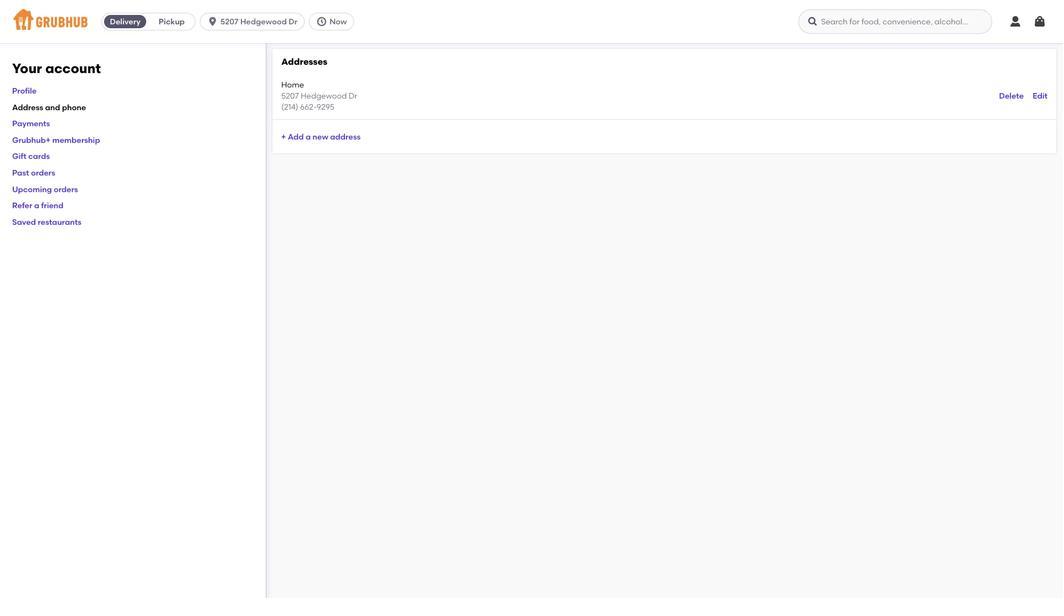 Task type: describe. For each thing, give the bounding box(es) containing it.
delivery button
[[102, 13, 149, 30]]

hedgewood inside "home 5207 hedgewood dr (214) 662-9295"
[[301, 91, 347, 100]]

payments link
[[12, 119, 50, 128]]

add
[[288, 132, 304, 141]]

and
[[45, 102, 60, 112]]

edit
[[1033, 91, 1048, 100]]

your
[[12, 60, 42, 76]]

upcoming orders link
[[12, 184, 78, 194]]

+ add a new address
[[281, 132, 361, 141]]

svg image for now
[[316, 16, 328, 27]]

friend
[[41, 201, 64, 210]]

phone
[[62, 102, 86, 112]]

grubhub+ membership
[[12, 135, 100, 145]]

+
[[281, 132, 286, 141]]

5207 inside "home 5207 hedgewood dr (214) 662-9295"
[[281, 91, 299, 100]]

5207 hedgewood dr button
[[200, 13, 309, 30]]

restaurants
[[38, 217, 82, 227]]

9295
[[317, 102, 335, 112]]

delivery
[[110, 17, 141, 26]]

main navigation navigation
[[0, 0, 1064, 43]]

profile link
[[12, 86, 37, 95]]

662-
[[300, 102, 317, 112]]

saved restaurants link
[[12, 217, 82, 227]]

refer a friend link
[[12, 201, 64, 210]]

0 horizontal spatial a
[[34, 201, 39, 210]]

2 horizontal spatial svg image
[[1034, 15, 1047, 28]]

membership
[[52, 135, 100, 145]]

svg image for 5207 hedgewood dr
[[207, 16, 218, 27]]

hedgewood inside button
[[240, 17, 287, 26]]

dr inside button
[[289, 17, 298, 26]]

address
[[12, 102, 43, 112]]

home
[[281, 80, 304, 89]]

payments
[[12, 119, 50, 128]]

gift
[[12, 152, 26, 161]]

pickup button
[[149, 13, 195, 30]]

upcoming orders
[[12, 184, 78, 194]]

pickup
[[159, 17, 185, 26]]

grubhub+
[[12, 135, 51, 145]]

past
[[12, 168, 29, 177]]

your account
[[12, 60, 101, 76]]

0 horizontal spatial svg image
[[808, 16, 819, 27]]

gift cards link
[[12, 152, 50, 161]]

upcoming
[[12, 184, 52, 194]]



Task type: locate. For each thing, give the bounding box(es) containing it.
svg image right pickup button
[[207, 16, 218, 27]]

cards
[[28, 152, 50, 161]]

dr inside "home 5207 hedgewood dr (214) 662-9295"
[[349, 91, 357, 100]]

orders for upcoming orders
[[54, 184, 78, 194]]

profile
[[12, 86, 37, 95]]

(214)
[[281, 102, 298, 112]]

dr
[[289, 17, 298, 26], [349, 91, 357, 100]]

saved
[[12, 217, 36, 227]]

now button
[[309, 13, 359, 30]]

address
[[330, 132, 361, 141]]

refer a friend
[[12, 201, 64, 210]]

0 vertical spatial 5207
[[221, 17, 239, 26]]

1 horizontal spatial hedgewood
[[301, 91, 347, 100]]

svg image inside 5207 hedgewood dr button
[[207, 16, 218, 27]]

delete button
[[1000, 86, 1024, 106]]

1 horizontal spatial a
[[306, 132, 311, 141]]

new
[[313, 132, 328, 141]]

past orders link
[[12, 168, 55, 177]]

svg image left the "now"
[[316, 16, 328, 27]]

0 horizontal spatial dr
[[289, 17, 298, 26]]

1 horizontal spatial 5207
[[281, 91, 299, 100]]

a
[[306, 132, 311, 141], [34, 201, 39, 210]]

orders
[[31, 168, 55, 177], [54, 184, 78, 194]]

0 vertical spatial a
[[306, 132, 311, 141]]

saved restaurants
[[12, 217, 82, 227]]

a right the refer
[[34, 201, 39, 210]]

1 vertical spatial a
[[34, 201, 39, 210]]

0 vertical spatial dr
[[289, 17, 298, 26]]

svg image
[[1009, 15, 1023, 28], [1034, 15, 1047, 28], [808, 16, 819, 27]]

Search for food, convenience, alcohol... search field
[[799, 9, 993, 34]]

0 horizontal spatial svg image
[[207, 16, 218, 27]]

account
[[45, 60, 101, 76]]

0 vertical spatial hedgewood
[[240, 17, 287, 26]]

1 horizontal spatial svg image
[[316, 16, 328, 27]]

past orders
[[12, 168, 55, 177]]

now
[[330, 17, 347, 26]]

dr up address
[[349, 91, 357, 100]]

+ add a new address button
[[281, 127, 361, 146]]

hedgewood
[[240, 17, 287, 26], [301, 91, 347, 100]]

delete
[[1000, 91, 1024, 100]]

5207
[[221, 17, 239, 26], [281, 91, 299, 100]]

refer
[[12, 201, 32, 210]]

orders up friend
[[54, 184, 78, 194]]

addresses
[[281, 56, 328, 67]]

5207 inside button
[[221, 17, 239, 26]]

1 svg image from the left
[[207, 16, 218, 27]]

5207 hedgewood dr
[[221, 17, 298, 26]]

orders up upcoming orders
[[31, 168, 55, 177]]

edit button
[[1033, 86, 1048, 106]]

address and phone
[[12, 102, 86, 112]]

1 horizontal spatial dr
[[349, 91, 357, 100]]

1 vertical spatial 5207
[[281, 91, 299, 100]]

dr left now button
[[289, 17, 298, 26]]

1 horizontal spatial svg image
[[1009, 15, 1023, 28]]

gift cards
[[12, 152, 50, 161]]

1 vertical spatial dr
[[349, 91, 357, 100]]

0 vertical spatial orders
[[31, 168, 55, 177]]

2 svg image from the left
[[316, 16, 328, 27]]

home 5207 hedgewood dr (214) 662-9295
[[281, 80, 357, 112]]

svg image inside now button
[[316, 16, 328, 27]]

svg image
[[207, 16, 218, 27], [316, 16, 328, 27]]

grubhub+ membership link
[[12, 135, 100, 145]]

0 horizontal spatial 5207
[[221, 17, 239, 26]]

1 vertical spatial orders
[[54, 184, 78, 194]]

a left new
[[306, 132, 311, 141]]

0 horizontal spatial hedgewood
[[240, 17, 287, 26]]

1 vertical spatial hedgewood
[[301, 91, 347, 100]]

address and phone link
[[12, 102, 86, 112]]

orders for past orders
[[31, 168, 55, 177]]

a inside button
[[306, 132, 311, 141]]



Task type: vqa. For each thing, say whether or not it's contained in the screenshot.
bottom the Chicken
no



